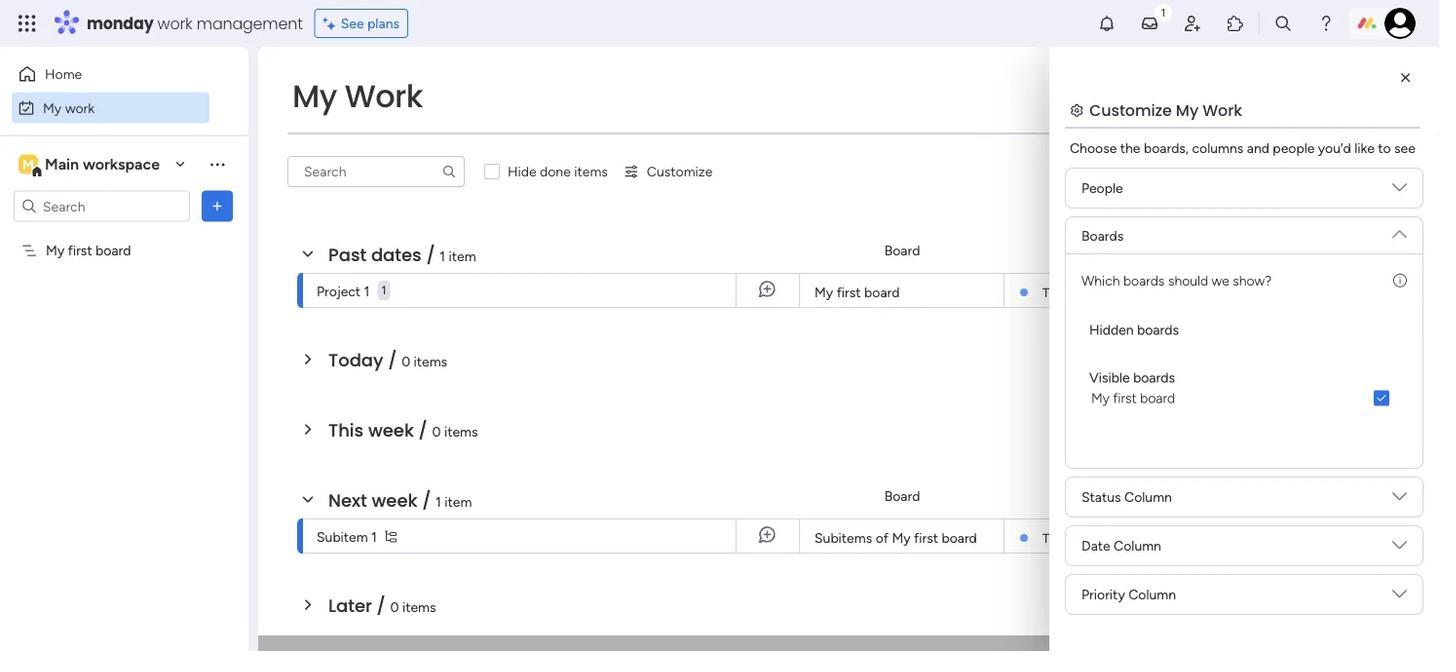 Task type: locate. For each thing, give the bounding box(es) containing it.
work down home
[[65, 99, 95, 116]]

0 horizontal spatial people
[[1082, 180, 1124, 196]]

work
[[157, 12, 193, 34], [65, 99, 95, 116]]

this month down status
[[1043, 530, 1106, 546]]

0 inside the later / 0 items
[[390, 599, 399, 615]]

column
[[1125, 489, 1173, 505], [1114, 538, 1162, 554], [1129, 586, 1177, 603]]

1 right dates
[[440, 248, 446, 264]]

hidden
[[1090, 322, 1134, 338]]

1 board from the top
[[885, 242, 921, 259]]

1 inside past dates / 1 item
[[440, 248, 446, 264]]

priority
[[1082, 586, 1126, 603]]

1 vertical spatial dapulse dropdown down arrow image
[[1393, 219, 1408, 241]]

work inside the my work button
[[65, 99, 95, 116]]

notifications image
[[1098, 14, 1117, 33]]

item inside past dates / 1 item
[[449, 248, 476, 264]]

items right the later
[[403, 599, 436, 615]]

workspace image
[[19, 154, 38, 175]]

priority column
[[1082, 586, 1177, 603]]

group
[[1073, 242, 1112, 259], [1073, 488, 1112, 504]]

subitems of my first board link
[[812, 520, 992, 555]]

2 vertical spatial column
[[1129, 586, 1177, 603]]

2 vertical spatial 0
[[390, 599, 399, 615]]

1 down dates
[[382, 283, 386, 297]]

week up "v2 subitems open" image
[[372, 488, 418, 513]]

board for next week /
[[885, 488, 921, 504]]

1 horizontal spatial work
[[157, 12, 193, 34]]

main content
[[258, 47, 1440, 651]]

work
[[345, 75, 423, 118], [1203, 99, 1243, 121]]

column right priority
[[1129, 586, 1177, 603]]

dapulse dropdown down arrow image for status column
[[1393, 489, 1408, 511]]

0 vertical spatial group
[[1073, 242, 1112, 259]]

group for next week /
[[1073, 488, 1112, 504]]

boards right which
[[1124, 272, 1165, 289]]

this up the next
[[329, 418, 364, 443]]

choose
[[1070, 140, 1117, 156]]

1 month from the top
[[1069, 285, 1106, 300]]

/ right dates
[[426, 242, 435, 267]]

work right monday
[[157, 12, 193, 34]]

1 dapulse dropdown down arrow image from the top
[[1393, 180, 1408, 202]]

0 vertical spatial this month
[[1043, 285, 1106, 300]]

1 vertical spatial month
[[1069, 530, 1106, 546]]

2 this month from the top
[[1043, 530, 1106, 546]]

board inside "link"
[[865, 284, 900, 301]]

dapulse dropdown down arrow image up v2 info icon
[[1393, 219, 1408, 241]]

1 vertical spatial customize
[[647, 163, 713, 180]]

column up the priority column
[[1114, 538, 1162, 554]]

dapulse dropdown down arrow image
[[1393, 180, 1408, 202], [1393, 219, 1408, 241]]

hide
[[508, 163, 537, 180]]

0 vertical spatial week
[[368, 418, 414, 443]]

column for status column
[[1125, 489, 1173, 505]]

to
[[1379, 140, 1392, 156]]

first
[[68, 242, 92, 259], [837, 284, 861, 301], [1114, 390, 1137, 406], [914, 530, 939, 546]]

/ down this week / 0 items
[[422, 488, 431, 513]]

item for next week /
[[445, 493, 472, 510]]

week for this
[[368, 418, 414, 443]]

people
[[1082, 180, 1124, 196], [1218, 242, 1260, 259]]

1 vertical spatial date
[[1082, 538, 1111, 554]]

1 vertical spatial dapulse dropdown down arrow image
[[1393, 538, 1408, 560]]

week
[[368, 418, 414, 443], [372, 488, 418, 513]]

my first board link
[[812, 274, 992, 309]]

this month up hidden
[[1043, 285, 1106, 300]]

Search in workspace field
[[41, 195, 163, 217]]

select product image
[[18, 14, 37, 33]]

0
[[402, 353, 410, 369], [432, 423, 441, 440], [390, 599, 399, 615]]

dates
[[371, 242, 422, 267]]

item down this week / 0 items
[[445, 493, 472, 510]]

1 vertical spatial boards
[[1138, 322, 1179, 338]]

1 vertical spatial this month
[[1043, 530, 1106, 546]]

boards for visible
[[1134, 369, 1176, 386]]

my first board
[[46, 242, 131, 259], [815, 284, 900, 301]]

boards,
[[1144, 140, 1189, 156]]

my
[[292, 75, 337, 118], [1176, 99, 1199, 121], [43, 99, 62, 116], [46, 242, 65, 259], [815, 284, 834, 301], [1092, 390, 1110, 406], [892, 530, 911, 546]]

column right status
[[1125, 489, 1173, 505]]

1 horizontal spatial people
[[1218, 242, 1260, 259]]

2 vertical spatial boards
[[1134, 369, 1176, 386]]

customize button
[[616, 156, 721, 187]]

0 vertical spatial dapulse dropdown down arrow image
[[1393, 180, 1408, 202]]

/ right the later
[[377, 593, 386, 618]]

0 horizontal spatial 0
[[390, 599, 399, 615]]

/ up "next week / 1 item"
[[419, 418, 428, 443]]

0 vertical spatial my first board
[[46, 242, 131, 259]]

this month
[[1043, 285, 1106, 300], [1043, 530, 1106, 546]]

group up 'date column'
[[1073, 488, 1112, 504]]

0 vertical spatial boards
[[1124, 272, 1165, 289]]

workspace options image
[[208, 154, 227, 174]]

group up which
[[1073, 242, 1112, 259]]

item right dates
[[449, 248, 476, 264]]

week for next
[[372, 488, 418, 513]]

today
[[329, 348, 384, 372]]

my first board inside list box
[[46, 242, 131, 259]]

my work
[[292, 75, 423, 118]]

date column
[[1082, 538, 1162, 554]]

1 this month from the top
[[1043, 285, 1106, 300]]

customize inside button
[[647, 163, 713, 180]]

0 horizontal spatial my first board
[[46, 242, 131, 259]]

first inside list box
[[68, 242, 92, 259]]

boards inside heading
[[1138, 322, 1179, 338]]

3 dapulse dropdown down arrow image from the top
[[1393, 587, 1408, 609]]

customize
[[1090, 99, 1172, 121], [647, 163, 713, 180]]

1 vertical spatial board
[[885, 488, 921, 504]]

boards for which
[[1124, 272, 1165, 289]]

2 dapulse dropdown down arrow image from the top
[[1393, 538, 1408, 560]]

board
[[96, 242, 131, 259], [865, 284, 900, 301], [1141, 390, 1176, 406], [942, 530, 978, 546]]

subitems
[[815, 530, 873, 546]]

0 inside today / 0 items
[[402, 353, 410, 369]]

1 vertical spatial week
[[372, 488, 418, 513]]

1 vertical spatial 0
[[432, 423, 441, 440]]

1 group from the top
[[1073, 242, 1112, 259]]

people down choose
[[1082, 180, 1124, 196]]

0 horizontal spatial work
[[65, 99, 95, 116]]

1
[[440, 248, 446, 264], [364, 283, 370, 299], [382, 283, 386, 297], [436, 493, 441, 510], [372, 528, 377, 545]]

0 horizontal spatial work
[[345, 75, 423, 118]]

boards right visible
[[1134, 369, 1176, 386]]

items up "next week / 1 item"
[[444, 423, 478, 440]]

list box containing hidden boards
[[1082, 298, 1408, 420]]

1 vertical spatial item
[[445, 493, 472, 510]]

people up show?
[[1218, 242, 1260, 259]]

which
[[1082, 272, 1120, 289]]

should
[[1169, 272, 1209, 289]]

management
[[197, 12, 303, 34]]

boards inside visible boards my first board
[[1134, 369, 1176, 386]]

visible boards heading
[[1090, 367, 1176, 388]]

board
[[885, 242, 921, 259], [885, 488, 921, 504]]

monday work management
[[87, 12, 303, 34]]

2 month from the top
[[1069, 530, 1106, 546]]

nov
[[1348, 528, 1371, 544]]

1 vertical spatial this
[[329, 418, 364, 443]]

main workspace
[[45, 155, 160, 174]]

options image
[[208, 196, 227, 216]]

this left 'date column'
[[1043, 530, 1066, 546]]

see
[[341, 15, 364, 32]]

2 dapulse dropdown down arrow image from the top
[[1393, 219, 1408, 241]]

1 button
[[378, 273, 390, 308]]

list box inside main content
[[1082, 298, 1408, 420]]

items
[[574, 163, 608, 180], [414, 353, 448, 369], [444, 423, 478, 440], [403, 599, 436, 615]]

1 vertical spatial people
[[1218, 242, 1260, 259]]

0 vertical spatial work
[[157, 12, 193, 34]]

2 vertical spatial dapulse dropdown down arrow image
[[1393, 587, 1408, 609]]

boards
[[1124, 272, 1165, 289], [1138, 322, 1179, 338], [1134, 369, 1176, 386]]

home
[[45, 66, 82, 82]]

month
[[1069, 285, 1106, 300], [1069, 530, 1106, 546]]

status column
[[1082, 489, 1173, 505]]

0 vertical spatial item
[[449, 248, 476, 264]]

2 board from the top
[[885, 488, 921, 504]]

item
[[449, 248, 476, 264], [445, 493, 472, 510]]

dapulse dropdown down arrow image for priority column
[[1393, 587, 1408, 609]]

1 down this week / 0 items
[[436, 493, 441, 510]]

choose the boards, columns and people you'd like to see
[[1070, 140, 1416, 156]]

date for date column
[[1082, 538, 1111, 554]]

board up subitems of my first board link
[[885, 488, 921, 504]]

1 horizontal spatial customize
[[1090, 99, 1172, 121]]

my inside "link"
[[815, 284, 834, 301]]

customize for customize
[[647, 163, 713, 180]]

date
[[1351, 242, 1380, 259], [1082, 538, 1111, 554]]

this
[[1043, 285, 1066, 300], [329, 418, 364, 443], [1043, 530, 1066, 546]]

board up my first board "link"
[[885, 242, 921, 259]]

2 group from the top
[[1073, 488, 1112, 504]]

0 vertical spatial date
[[1351, 242, 1380, 259]]

later / 0 items
[[329, 593, 436, 618]]

main content containing past dates /
[[258, 47, 1440, 651]]

1 horizontal spatial 0
[[402, 353, 410, 369]]

1 vertical spatial column
[[1114, 538, 1162, 554]]

like
[[1355, 140, 1375, 156]]

1 inside 'button'
[[382, 283, 386, 297]]

0 vertical spatial dapulse dropdown down arrow image
[[1393, 489, 1408, 511]]

work down plans at the top left
[[345, 75, 423, 118]]

m
[[22, 156, 34, 173]]

week down today / 0 items
[[368, 418, 414, 443]]

0 vertical spatial month
[[1069, 285, 1106, 300]]

boards
[[1082, 227, 1124, 244]]

dapulse dropdown down arrow image
[[1393, 489, 1408, 511], [1393, 538, 1408, 560], [1393, 587, 1408, 609]]

0 horizontal spatial customize
[[647, 163, 713, 180]]

1 dapulse dropdown down arrow image from the top
[[1393, 489, 1408, 511]]

1 horizontal spatial my first board
[[815, 284, 900, 301]]

0 up "next week / 1 item"
[[432, 423, 441, 440]]

which boards should we show?
[[1082, 272, 1272, 289]]

items up this week / 0 items
[[414, 353, 448, 369]]

0 horizontal spatial date
[[1082, 538, 1111, 554]]

1 vertical spatial my first board
[[815, 284, 900, 301]]

first inside visible boards my first board
[[1114, 390, 1137, 406]]

0 vertical spatial 0
[[402, 353, 410, 369]]

1 left "v2 subitems open" image
[[372, 528, 377, 545]]

/
[[426, 242, 435, 267], [388, 348, 397, 372], [419, 418, 428, 443], [422, 488, 431, 513], [377, 593, 386, 618]]

None search field
[[288, 156, 465, 187]]

column for priority column
[[1129, 586, 1177, 603]]

project 1
[[317, 283, 370, 299]]

this left which
[[1043, 285, 1066, 300]]

my first board list box
[[0, 230, 249, 530]]

work up the columns
[[1203, 99, 1243, 121]]

month up hidden
[[1069, 285, 1106, 300]]

1 vertical spatial group
[[1073, 488, 1112, 504]]

2 horizontal spatial 0
[[432, 423, 441, 440]]

item inside "next week / 1 item"
[[445, 493, 472, 510]]

the
[[1121, 140, 1141, 156]]

0 vertical spatial column
[[1125, 489, 1173, 505]]

0 vertical spatial people
[[1082, 180, 1124, 196]]

subitem 1
[[317, 528, 377, 545]]

customize for customize my work
[[1090, 99, 1172, 121]]

see plans
[[341, 15, 400, 32]]

1 horizontal spatial work
[[1203, 99, 1243, 121]]

0 vertical spatial board
[[885, 242, 921, 259]]

this week / 0 items
[[329, 418, 478, 443]]

0 right the later
[[390, 599, 399, 615]]

1 horizontal spatial date
[[1351, 242, 1380, 259]]

main
[[45, 155, 79, 174]]

list box
[[1082, 298, 1408, 420]]

month down status
[[1069, 530, 1106, 546]]

dapulse dropdown down arrow image down see
[[1393, 180, 1408, 202]]

item for past dates /
[[449, 248, 476, 264]]

v2 info image
[[1394, 270, 1408, 290]]

1 vertical spatial work
[[65, 99, 95, 116]]

0 vertical spatial customize
[[1090, 99, 1172, 121]]

inbox image
[[1141, 14, 1160, 33]]

option
[[0, 233, 249, 237]]

boards right hidden
[[1138, 322, 1179, 338]]

customize my work
[[1090, 99, 1243, 121]]

0 right today in the bottom left of the page
[[402, 353, 410, 369]]



Task type: vqa. For each thing, say whether or not it's contained in the screenshot.
leftmost Work
yes



Task type: describe. For each thing, give the bounding box(es) containing it.
see
[[1395, 140, 1416, 156]]

you'd
[[1319, 140, 1352, 156]]

board inside visible boards my first board
[[1141, 390, 1176, 406]]

nov 23
[[1348, 528, 1388, 544]]

john smith image
[[1385, 8, 1416, 39]]

show?
[[1233, 272, 1272, 289]]

invite members image
[[1183, 14, 1203, 33]]

items inside today / 0 items
[[414, 353, 448, 369]]

/ for next week /
[[422, 488, 431, 513]]

/ right today in the bottom left of the page
[[388, 348, 397, 372]]

project
[[317, 283, 361, 299]]

visible boards my first board
[[1090, 369, 1176, 406]]

1 inside "next week / 1 item"
[[436, 493, 441, 510]]

past
[[329, 242, 367, 267]]

Filter dashboard by text search field
[[288, 156, 465, 187]]

hide done items
[[508, 163, 608, 180]]

search everything image
[[1274, 14, 1294, 33]]

board inside list box
[[96, 242, 131, 259]]

apps image
[[1226, 14, 1246, 33]]

first inside "link"
[[837, 284, 861, 301]]

work for monday
[[157, 12, 193, 34]]

my work
[[43, 99, 95, 116]]

subitem
[[317, 528, 368, 545]]

0 for later /
[[390, 599, 399, 615]]

and
[[1248, 140, 1270, 156]]

/ for past dates /
[[426, 242, 435, 267]]

boards for hidden
[[1138, 322, 1179, 338]]

column for date column
[[1114, 538, 1162, 554]]

0 vertical spatial this
[[1043, 285, 1066, 300]]

v2 subitems open image
[[385, 530, 397, 542]]

see plans button
[[315, 9, 409, 38]]

home button
[[12, 58, 210, 90]]

plans
[[368, 15, 400, 32]]

date for date
[[1351, 242, 1380, 259]]

today / 0 items
[[329, 348, 448, 372]]

done
[[540, 163, 571, 180]]

workspace
[[83, 155, 160, 174]]

items inside the later / 0 items
[[403, 599, 436, 615]]

0 inside this week / 0 items
[[432, 423, 441, 440]]

later
[[329, 593, 372, 618]]

past dates / 1 item
[[329, 242, 476, 267]]

next
[[329, 488, 367, 513]]

visible
[[1090, 369, 1130, 386]]

my inside list box
[[46, 242, 65, 259]]

0 for today /
[[402, 353, 410, 369]]

23
[[1374, 528, 1388, 544]]

status
[[1082, 489, 1122, 505]]

hidden boards heading
[[1090, 320, 1179, 340]]

dapulse dropdown down arrow image for hidden boards
[[1393, 219, 1408, 241]]

2 vertical spatial this
[[1043, 530, 1066, 546]]

1 left 1 'button'
[[364, 283, 370, 299]]

dapulse dropdown down arrow image for date column
[[1393, 538, 1408, 560]]

search image
[[442, 164, 457, 179]]

items inside this week / 0 items
[[444, 423, 478, 440]]

work for my
[[65, 99, 95, 116]]

group for past dates /
[[1073, 242, 1112, 259]]

next week / 1 item
[[329, 488, 472, 513]]

workspace selection element
[[19, 153, 163, 178]]

help image
[[1317, 14, 1336, 33]]

/ for this week /
[[419, 418, 428, 443]]

my work button
[[12, 92, 210, 123]]

we
[[1212, 272, 1230, 289]]

columns
[[1193, 140, 1244, 156]]

of
[[876, 530, 889, 546]]

1 image
[[1155, 1, 1173, 23]]

dapulse dropdown down arrow image for which boards should we show?
[[1393, 180, 1408, 202]]

my inside button
[[43, 99, 62, 116]]

hidden boards
[[1090, 322, 1179, 338]]

people
[[1273, 140, 1315, 156]]

my first board inside "link"
[[815, 284, 900, 301]]

work inside main content
[[1203, 99, 1243, 121]]

subitems of my first board
[[815, 530, 978, 546]]

board for past dates /
[[885, 242, 921, 259]]

monday
[[87, 12, 154, 34]]

items right done
[[574, 163, 608, 180]]

my inside visible boards my first board
[[1092, 390, 1110, 406]]



